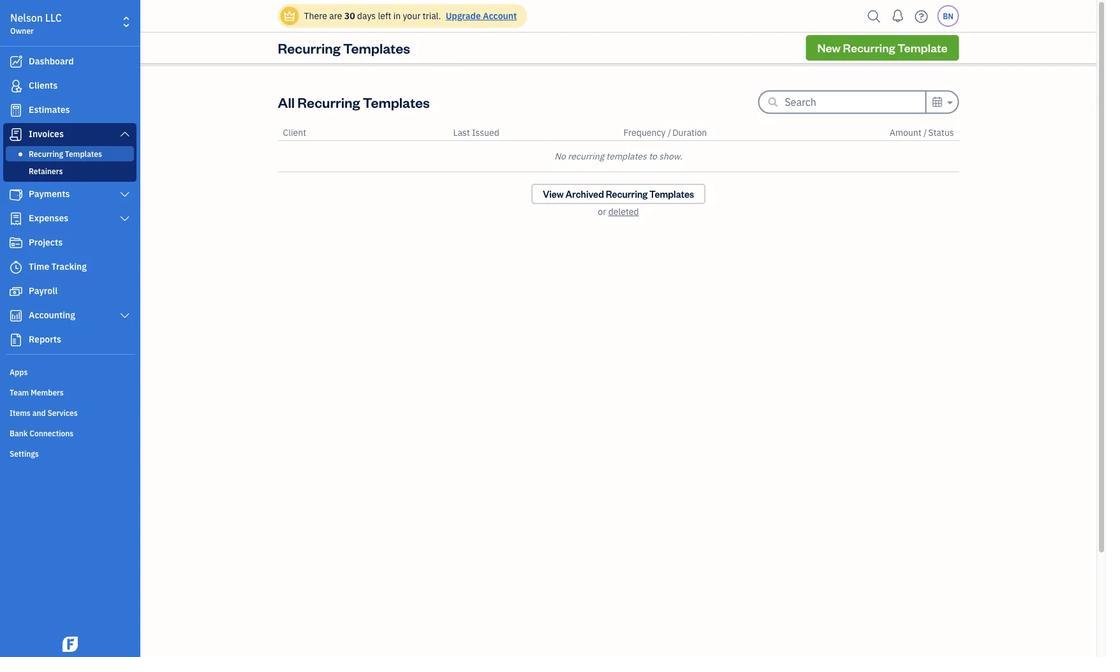 Task type: describe. For each thing, give the bounding box(es) containing it.
new recurring template link
[[806, 35, 959, 61]]

recurring inside view archived recurring templates or deleted
[[606, 188, 648, 200]]

and
[[32, 408, 46, 418]]

recurring inside recurring templates link
[[29, 149, 63, 159]]

payroll link
[[3, 280, 137, 303]]

chevron large down image
[[119, 214, 131, 224]]

client image
[[8, 80, 24, 92]]

clients link
[[3, 75, 137, 98]]

invoice image
[[8, 128, 24, 141]]

your
[[403, 10, 421, 22]]

estimates link
[[3, 99, 137, 122]]

bank
[[10, 428, 28, 438]]

connections
[[30, 428, 74, 438]]

projects
[[29, 236, 63, 248]]

templates inside recurring templates link
[[65, 149, 102, 159]]

new
[[817, 40, 841, 55]]

last issued link
[[453, 127, 499, 138]]

settings link
[[3, 443, 137, 462]]

or
[[598, 206, 606, 218]]

duration
[[672, 127, 707, 138]]

time
[[29, 261, 49, 272]]

dashboard link
[[3, 50, 137, 73]]

client
[[283, 127, 306, 138]]

time tracking
[[29, 261, 87, 272]]

estimates
[[29, 104, 70, 115]]

payroll
[[29, 285, 58, 297]]

team
[[10, 387, 29, 397]]

expense image
[[8, 212, 24, 225]]

frequency / duration
[[624, 127, 707, 138]]

bn button
[[937, 5, 959, 27]]

items and services
[[10, 408, 78, 418]]

items and services link
[[3, 403, 137, 422]]

30
[[344, 10, 355, 22]]

calendar image
[[932, 94, 943, 109]]

dashboard image
[[8, 55, 24, 68]]

status
[[928, 127, 954, 138]]

items
[[10, 408, 31, 418]]

crown image
[[283, 9, 296, 23]]

owner
[[10, 26, 34, 36]]

members
[[31, 387, 64, 397]]

recurring down there
[[278, 39, 340, 57]]

upgrade account link
[[443, 10, 517, 22]]

are
[[329, 10, 342, 22]]

caretdown image
[[946, 95, 953, 110]]

last
[[453, 127, 470, 138]]

show.
[[659, 150, 682, 162]]

new recurring template
[[817, 40, 948, 55]]

nelson llc owner
[[10, 11, 62, 36]]

view
[[543, 188, 564, 200]]

apps link
[[3, 362, 137, 381]]

chart image
[[8, 309, 24, 322]]

account
[[483, 10, 517, 22]]

chevron large down image for payments
[[119, 189, 131, 200]]

all
[[278, 93, 295, 111]]

retainers link
[[6, 163, 134, 179]]

projects link
[[3, 232, 137, 255]]

issued
[[472, 127, 499, 138]]

duration link
[[672, 127, 707, 138]]

chevron large down image for accounting
[[119, 311, 131, 321]]

bank connections
[[10, 428, 74, 438]]

team members
[[10, 387, 64, 397]]

recurring inside new recurring template link
[[843, 40, 895, 55]]



Task type: vqa. For each thing, say whether or not it's contained in the screenshot.
third chevronRight image from the bottom
no



Task type: locate. For each thing, give the bounding box(es) containing it.
/
[[668, 127, 671, 138], [924, 127, 927, 138]]

bank connections link
[[3, 423, 137, 442]]

left
[[378, 10, 391, 22]]

/ for status
[[924, 127, 927, 138]]

no recurring templates to show.
[[554, 150, 682, 162]]

main element
[[0, 0, 172, 657]]

0 vertical spatial chevron large down image
[[119, 129, 131, 139]]

view archived recurring templates or deleted
[[543, 188, 694, 218]]

money image
[[8, 285, 24, 298]]

recurring templates up retainers link
[[29, 149, 102, 159]]

0 vertical spatial recurring templates
[[278, 39, 410, 57]]

days
[[357, 10, 376, 22]]

reports
[[29, 333, 61, 345]]

amount
[[890, 127, 921, 138]]

expenses
[[29, 212, 68, 224]]

timer image
[[8, 261, 24, 274]]

expenses link
[[3, 207, 137, 230]]

client link
[[283, 127, 306, 138]]

chevron large down image inside the invoices link
[[119, 129, 131, 139]]

recurring right all at the left top of page
[[297, 93, 360, 111]]

frequency
[[624, 127, 666, 138]]

to
[[649, 150, 657, 162]]

no
[[554, 150, 566, 162]]

upgrade
[[446, 10, 481, 22]]

tracking
[[51, 261, 87, 272]]

frequency link
[[624, 127, 668, 138]]

0 horizontal spatial recurring templates
[[29, 149, 102, 159]]

1 vertical spatial chevron large down image
[[119, 189, 131, 200]]

trial.
[[423, 10, 441, 22]]

deleted link
[[608, 206, 639, 218]]

recurring
[[278, 39, 340, 57], [843, 40, 895, 55], [297, 93, 360, 111], [29, 149, 63, 159], [606, 188, 648, 200]]

1 vertical spatial recurring templates
[[29, 149, 102, 159]]

recurring templates link
[[6, 146, 134, 161]]

recurring templates
[[278, 39, 410, 57], [29, 149, 102, 159]]

chevron large down image up chevron large down image
[[119, 189, 131, 200]]

there
[[304, 10, 327, 22]]

invoices
[[29, 128, 64, 140]]

retainers
[[29, 166, 63, 176]]

dashboard
[[29, 55, 74, 67]]

llc
[[45, 11, 62, 25]]

chevron large down image for invoices
[[119, 129, 131, 139]]

2 chevron large down image from the top
[[119, 189, 131, 200]]

1 chevron large down image from the top
[[119, 129, 131, 139]]

1 horizontal spatial /
[[924, 127, 927, 138]]

go to help image
[[911, 7, 932, 26]]

recurring down search icon
[[843, 40, 895, 55]]

status link
[[928, 127, 954, 138]]

payment image
[[8, 188, 24, 201]]

accounting link
[[3, 304, 137, 327]]

team members link
[[3, 382, 137, 401]]

amount link
[[890, 127, 924, 138]]

report image
[[8, 334, 24, 346]]

chevron large down image up recurring templates link
[[119, 129, 131, 139]]

archived
[[565, 188, 604, 200]]

there are 30 days left in your trial. upgrade account
[[304, 10, 517, 22]]

/ left duration
[[668, 127, 671, 138]]

nelson
[[10, 11, 43, 25]]

chevron large down image up the reports link
[[119, 311, 131, 321]]

clients
[[29, 79, 58, 91]]

accounting
[[29, 309, 75, 321]]

time tracking link
[[3, 256, 137, 279]]

freshbooks image
[[60, 637, 80, 652]]

settings
[[10, 448, 39, 459]]

recurring up deleted link on the right
[[606, 188, 648, 200]]

recurring up the retainers
[[29, 149, 63, 159]]

2 / from the left
[[924, 127, 927, 138]]

chevron large down image inside payments link
[[119, 189, 131, 200]]

templates
[[343, 39, 410, 57], [363, 93, 430, 111], [65, 149, 102, 159], [649, 188, 694, 200]]

/ for duration
[[668, 127, 671, 138]]

payments link
[[3, 183, 137, 206]]

/ left status
[[924, 127, 927, 138]]

recurring templates down 30
[[278, 39, 410, 57]]

deleted
[[608, 206, 639, 218]]

3 chevron large down image from the top
[[119, 311, 131, 321]]

apps
[[10, 367, 28, 377]]

reports link
[[3, 329, 137, 351]]

Search text field
[[785, 92, 925, 112]]

bn
[[943, 11, 953, 21]]

estimate image
[[8, 104, 24, 117]]

templates
[[606, 150, 647, 162]]

payments
[[29, 188, 70, 200]]

recurring templates inside main "element"
[[29, 149, 102, 159]]

2 vertical spatial chevron large down image
[[119, 311, 131, 321]]

0 horizontal spatial /
[[668, 127, 671, 138]]

amount / status
[[890, 127, 954, 138]]

1 / from the left
[[668, 127, 671, 138]]

last issued
[[453, 127, 499, 138]]

in
[[393, 10, 401, 22]]

invoices link
[[3, 123, 137, 146]]

notifications image
[[888, 3, 908, 29]]

all recurring templates
[[278, 93, 430, 111]]

project image
[[8, 237, 24, 249]]

template
[[897, 40, 948, 55]]

search image
[[864, 7, 884, 26]]

services
[[48, 408, 78, 418]]

recurring
[[568, 150, 604, 162]]

view archived recurring templates link
[[531, 184, 706, 204]]

templates inside view archived recurring templates or deleted
[[649, 188, 694, 200]]

chevron large down image
[[119, 129, 131, 139], [119, 189, 131, 200], [119, 311, 131, 321]]

1 horizontal spatial recurring templates
[[278, 39, 410, 57]]



